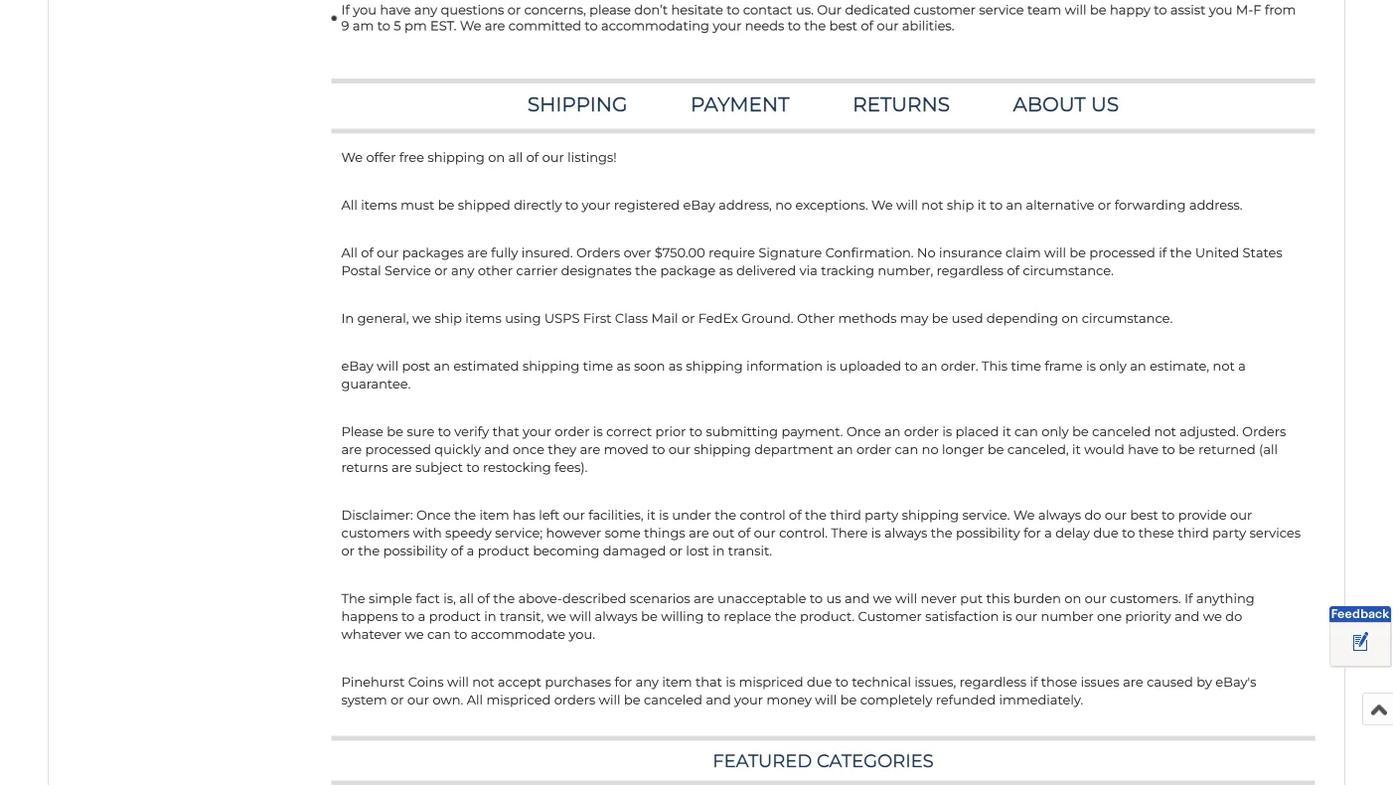 Task type: vqa. For each thing, say whether or not it's contained in the screenshot.
Feedback
yes



Task type: locate. For each thing, give the bounding box(es) containing it.
feedback
[[1331, 607, 1390, 622]]



